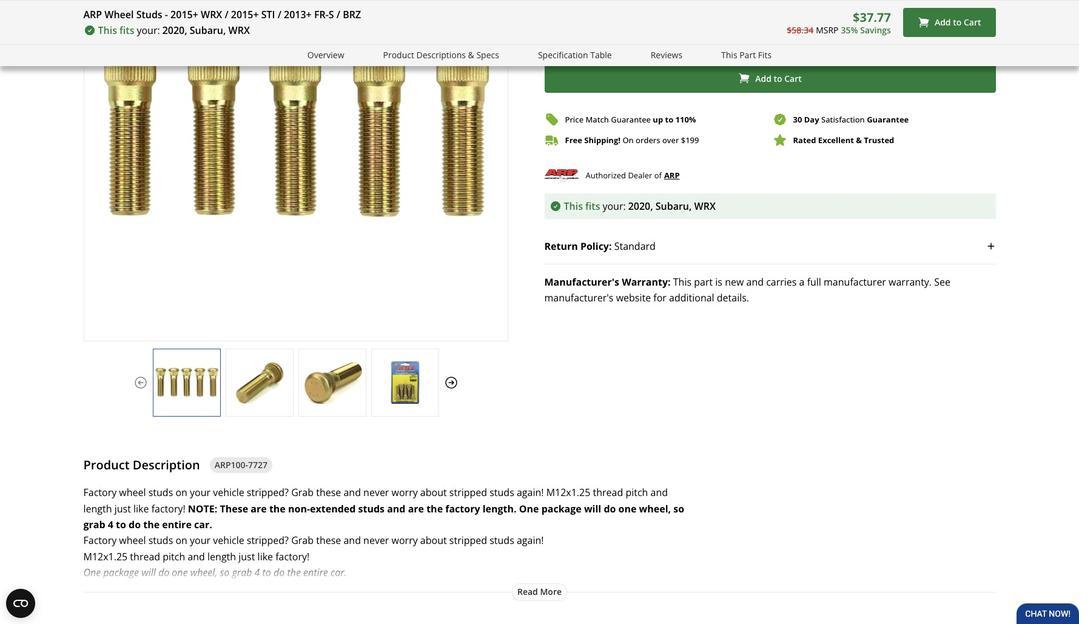 Task type: describe. For each thing, give the bounding box(es) containing it.
0 horizontal spatial package
[[103, 566, 139, 580]]

table
[[590, 49, 612, 61]]

arp inside note: these are the non-extended studs and are the factory length. one package will do one wheel, so grab 4 to do the entire car. factory wheel studs on your vehicle stripped?  grab these and never worry about stripped studs again! m12x1.25 thread pitch and length just like factory! one package will do one wheel, so grab 4 to do the entire car. press release wheel stud kit for subaru wrx/brz & scion frs applications. arp wheel studs are manufactured from premium grade heat treated 8740 chrome moly steel, nominally rated a
[[143, 614, 161, 624]]

1 vertical spatial add
[[755, 73, 772, 84]]

0 horizontal spatial will
[[141, 566, 156, 580]]

0 vertical spatial add to cart button
[[903, 8, 996, 37]]

excellent
[[818, 135, 854, 145]]

manufacturer's warranty:
[[545, 276, 671, 289]]

rated excellent & trusted
[[793, 135, 895, 145]]

kit
[[488, 598, 499, 612]]

decrement image
[[548, 34, 560, 46]]

0 vertical spatial wheel,
[[639, 502, 671, 515]]

full
[[807, 276, 821, 289]]

details.
[[717, 291, 749, 305]]

your inside note: these are the non-extended studs and are the factory length. one package will do one wheel, so grab 4 to do the entire car. factory wheel studs on your vehicle stripped?  grab these and never worry about stripped studs again! m12x1.25 thread pitch and length just like factory! one package will do one wheel, so grab 4 to do the entire car. press release wheel stud kit for subaru wrx/brz & scion frs applications. arp wheel studs are manufactured from premium grade heat treated 8740 chrome moly steel, nominally rated a
[[190, 534, 211, 548]]

sti
[[261, 8, 275, 21]]

ship
[[683, 33, 702, 46]]

see
[[934, 276, 951, 289]]

press
[[83, 582, 108, 596]]

ordered
[[759, 33, 795, 46]]

1 horizontal spatial will
[[584, 502, 601, 515]]

1 horizontal spatial this fits your: 2020, subaru, wrx
[[564, 200, 716, 213]]

before
[[798, 33, 828, 46]]

0 horizontal spatial grab
[[83, 518, 105, 532]]

standard
[[614, 240, 656, 253]]

your inside factory wheel studs on your vehicle stripped? grab these and never worry about stripped studs again!  m12x1.25 thread pitch and length just like factory!
[[190, 486, 211, 499]]

0 horizontal spatial 4
[[108, 518, 113, 532]]

read more
[[518, 586, 562, 598]]

0 vertical spatial package
[[542, 502, 582, 515]]

0 horizontal spatial are
[[220, 614, 235, 624]]

1 vertical spatial your:
[[603, 200, 626, 213]]

7727
[[248, 459, 268, 471]]

1 horizontal spatial subaru,
[[656, 200, 692, 213]]

match
[[586, 114, 609, 125]]

part
[[694, 276, 713, 289]]

30
[[793, 114, 802, 125]]

1 horizontal spatial so
[[674, 502, 684, 515]]

arp wheel studs - 2015+ wrx / 2015+ sti / 2013+ fr-s / brz
[[83, 8, 361, 21]]

wheel
[[105, 8, 134, 21]]

free
[[565, 135, 582, 145]]

worry inside factory wheel studs on your vehicle stripped? grab these and never worry about stripped studs again!  m12x1.25 thread pitch and length just like factory!
[[392, 486, 418, 499]]

specification
[[538, 49, 588, 61]]

orders
[[636, 135, 660, 145]]

0 vertical spatial fits
[[120, 24, 134, 37]]

shipping!
[[584, 135, 621, 145]]

1 arp100-7727 arp wheel studs - 2015+ wrx / 2015+ sti / 2013+ ft86, image from the left
[[153, 361, 220, 404]]

length inside factory wheel studs on your vehicle stripped? grab these and never worry about stripped studs again!  m12x1.25 thread pitch and length just like factory!
[[83, 502, 112, 515]]

grab inside note: these are the non-extended studs and are the factory length. one package will do one wheel, so grab 4 to do the entire car. factory wheel studs on your vehicle stripped?  grab these and never worry about stripped studs again! m12x1.25 thread pitch and length just like factory! one package will do one wheel, so grab 4 to do the entire car. press release wheel stud kit for subaru wrx/brz & scion frs applications. arp wheel studs are manufactured from premium grade heat treated 8740 chrome moly steel, nominally rated a
[[291, 534, 314, 548]]

descriptions
[[417, 49, 466, 61]]

0 horizontal spatial wheel,
[[190, 566, 217, 580]]

2 / from the left
[[278, 8, 281, 21]]

2 guarantee from the left
[[867, 114, 909, 125]]

of
[[654, 170, 662, 181]]

moly
[[522, 614, 544, 624]]

day
[[804, 114, 819, 125]]

a
[[799, 276, 805, 289]]

this part is new and carries a full manufacturer warranty. see manufacturer's website for additional details.
[[545, 276, 951, 305]]

trusted
[[864, 135, 895, 145]]

treated
[[424, 614, 458, 624]]

arp100-7727
[[215, 459, 268, 471]]

reviews
[[651, 49, 683, 61]]

vehicle inside note: these are the non-extended studs and are the factory length. one package will do one wheel, so grab 4 to do the entire car. factory wheel studs on your vehicle stripped?  grab these and never worry about stripped studs again! m12x1.25 thread pitch and length just like factory! one package will do one wheel, so grab 4 to do the entire car. press release wheel stud kit for subaru wrx/brz & scion frs applications. arp wheel studs are manufactured from premium grade heat treated 8740 chrome moly steel, nominally rated a
[[213, 534, 244, 548]]

0 vertical spatial one
[[519, 502, 539, 515]]

free shipping! on orders over $199
[[565, 135, 699, 145]]

again! inside note: these are the non-extended studs and are the factory length. one package will do one wheel, so grab 4 to do the entire car. factory wheel studs on your vehicle stripped?  grab these and never worry about stripped studs again! m12x1.25 thread pitch and length just like factory! one package will do one wheel, so grab 4 to do the entire car. press release wheel stud kit for subaru wrx/brz & scion frs applications. arp wheel studs are manufactured from premium grade heat treated 8740 chrome moly steel, nominally rated a
[[517, 534, 544, 548]]

brz
[[343, 8, 361, 21]]

1 horizontal spatial one
[[619, 502, 637, 515]]

& for descriptions
[[468, 49, 474, 61]]

4 arp100-7727 arp wheel studs - 2015+ wrx / 2015+ sti / 2013+ ft86, image from the left
[[372, 361, 438, 404]]

dealer
[[628, 170, 652, 181]]

manufacturer's
[[545, 276, 619, 289]]

increment image
[[597, 34, 609, 46]]

vehicle inside factory wheel studs on your vehicle stripped? grab these and never worry about stripped studs again!  m12x1.25 thread pitch and length just like factory!
[[213, 486, 244, 499]]

0 vertical spatial this fits your: 2020, subaru, wrx
[[98, 24, 250, 37]]

msrp
[[816, 24, 839, 36]]

1 vertical spatial wrx
[[228, 24, 250, 37]]

1 2015+ from the left
[[171, 8, 198, 21]]

website
[[616, 291, 651, 305]]

1 horizontal spatial 4
[[255, 566, 260, 580]]

1 horizontal spatial fits
[[586, 200, 600, 213]]

return policy: standard
[[545, 240, 656, 253]]

price match guarantee up to 110%
[[565, 114, 696, 125]]

note: these are the non-extended studs and are the factory length. one package will do one wheel, so grab 4 to do the entire car. factory wheel studs on your vehicle stripped?  grab these and never worry about stripped studs again! m12x1.25 thread pitch and length just like factory! one package will do one wheel, so grab 4 to do the entire car. press release wheel stud kit for subaru wrx/brz & scion frs applications. arp wheel studs are manufactured from premium grade heat treated 8740 chrome moly steel, nominally rated a
[[83, 502, 684, 624]]

grab inside factory wheel studs on your vehicle stripped? grab these and never worry about stripped studs again!  m12x1.25 thread pitch and length just like factory!
[[291, 486, 314, 499]]

studs
[[136, 8, 162, 21]]

authorized dealer of arp
[[586, 170, 680, 181]]

arp inside authorized dealer of arp
[[664, 170, 680, 181]]

2 horizontal spatial are
[[408, 502, 424, 515]]

specification table link
[[538, 49, 612, 62]]

$199
[[681, 135, 699, 145]]

length.
[[483, 502, 517, 515]]

again! inside factory wheel studs on your vehicle stripped? grab these and never worry about stripped studs again!  m12x1.25 thread pitch and length just like factory!
[[517, 486, 544, 499]]

reviews link
[[651, 49, 683, 62]]

m12x1.25 inside factory wheel studs on your vehicle stripped? grab these and never worry about stripped studs again!  m12x1.25 thread pitch and length just like factory!
[[546, 486, 591, 499]]

this part fits
[[721, 49, 772, 61]]

$58.34
[[787, 24, 814, 36]]

description
[[133, 457, 200, 473]]

0 horizontal spatial your:
[[137, 24, 160, 37]]

rated
[[793, 135, 816, 145]]

1 horizontal spatial are
[[251, 502, 267, 515]]

2 horizontal spatial wrx
[[694, 200, 716, 213]]

premium
[[329, 614, 371, 624]]

carries
[[766, 276, 797, 289]]

0 vertical spatial will
[[666, 33, 681, 46]]

policy:
[[581, 240, 612, 253]]

manufactured
[[237, 614, 302, 624]]

wheel inside factory wheel studs on your vehicle stripped? grab these and never worry about stripped studs again!  m12x1.25 thread pitch and length just like factory!
[[119, 486, 146, 499]]

0 vertical spatial cart
[[964, 17, 981, 28]]

product descriptions & specs
[[383, 49, 499, 61]]

in stock will ship same day if ordered before 3pm est
[[625, 33, 870, 46]]

nominally
[[573, 614, 618, 624]]

arp link
[[664, 169, 680, 182]]

authorized
[[586, 170, 626, 181]]

0 vertical spatial wrx
[[201, 8, 222, 21]]

110%
[[676, 114, 696, 125]]

on inside note: these are the non-extended studs and are the factory length. one package will do one wheel, so grab 4 to do the entire car. factory wheel studs on your vehicle stripped?  grab these and never worry about stripped studs again! m12x1.25 thread pitch and length just like factory! one package will do one wheel, so grab 4 to do the entire car. press release wheel stud kit for subaru wrx/brz & scion frs applications. arp wheel studs are manufactured from premium grade heat treated 8740 chrome moly steel, nominally rated a
[[176, 534, 187, 548]]

these inside factory wheel studs on your vehicle stripped? grab these and never worry about stripped studs again!  m12x1.25 thread pitch and length just like factory!
[[316, 486, 341, 499]]

return
[[545, 240, 578, 253]]

1 vertical spatial cart
[[785, 73, 802, 84]]

on
[[623, 135, 634, 145]]

fits
[[758, 49, 772, 61]]

this down arp image
[[564, 200, 583, 213]]

2 arp100-7727 arp wheel studs - 2015+ wrx / 2015+ sti / 2013+ ft86, image from the left
[[226, 361, 293, 404]]

never inside note: these are the non-extended studs and are the factory length. one package will do one wheel, so grab 4 to do the entire car. factory wheel studs on your vehicle stripped?  grab these and never worry about stripped studs again! m12x1.25 thread pitch and length just like factory! one package will do one wheel, so grab 4 to do the entire car. press release wheel stud kit for subaru wrx/brz & scion frs applications. arp wheel studs are manufactured from premium grade heat treated 8740 chrome moly steel, nominally rated a
[[363, 534, 389, 548]]

1 horizontal spatial add to cart
[[935, 17, 981, 28]]

from
[[304, 614, 326, 624]]

0 horizontal spatial arp
[[83, 8, 102, 21]]

length inside note: these are the non-extended studs and are the factory length. one package will do one wheel, so grab 4 to do the entire car. factory wheel studs on your vehicle stripped?  grab these and never worry about stripped studs again! m12x1.25 thread pitch and length just like factory! one package will do one wheel, so grab 4 to do the entire car. press release wheel stud kit for subaru wrx/brz & scion frs applications. arp wheel studs are manufactured from premium grade heat treated 8740 chrome moly steel, nominally rated a
[[208, 550, 236, 564]]

1 vertical spatial add to cart button
[[545, 64, 996, 93]]

read
[[518, 586, 538, 598]]

3pm
[[830, 33, 851, 46]]

0 vertical spatial 2020,
[[162, 24, 187, 37]]

scion
[[606, 598, 630, 612]]

1 vertical spatial add to cart
[[755, 73, 802, 84]]

wrx/brz
[[552, 598, 594, 612]]

factory
[[445, 502, 480, 515]]

worry inside note: these are the non-extended studs and are the factory length. one package will do one wheel, so grab 4 to do the entire car. factory wheel studs on your vehicle stripped?  grab these and never worry about stripped studs again! m12x1.25 thread pitch and length just like factory! one package will do one wheel, so grab 4 to do the entire car. press release wheel stud kit for subaru wrx/brz & scion frs applications. arp wheel studs are manufactured from premium grade heat treated 8740 chrome moly steel, nominally rated a
[[392, 534, 418, 548]]

1 vertical spatial 2020,
[[628, 200, 653, 213]]

manufacturer
[[824, 276, 886, 289]]

3 arp100-7727 arp wheel studs - 2015+ wrx / 2015+ sti / 2013+ ft86, image from the left
[[299, 361, 366, 404]]

1 vertical spatial one
[[83, 566, 101, 580]]

extended
[[310, 502, 356, 515]]



Task type: vqa. For each thing, say whether or not it's contained in the screenshot.
$652.09
no



Task type: locate. For each thing, give the bounding box(es) containing it.
2 vertical spatial arp
[[143, 614, 161, 624]]

30 day satisfaction guarantee
[[793, 114, 909, 125]]

thread inside note: these are the non-extended studs and are the factory length. one package will do one wheel, so grab 4 to do the entire car. factory wheel studs on your vehicle stripped?  grab these and never worry about stripped studs again! m12x1.25 thread pitch and length just like factory! one package will do one wheel, so grab 4 to do the entire car. press release wheel stud kit for subaru wrx/brz & scion frs applications. arp wheel studs are manufactured from premium grade heat treated 8740 chrome moly steel, nominally rated a
[[130, 550, 160, 564]]

never
[[363, 486, 389, 499], [363, 534, 389, 548]]

0 vertical spatial vehicle
[[213, 486, 244, 499]]

0 vertical spatial one
[[619, 502, 637, 515]]

3 / from the left
[[337, 8, 340, 21]]

your up note:
[[190, 486, 211, 499]]

2015+
[[171, 8, 198, 21], [231, 8, 259, 21]]

2 horizontal spatial arp
[[664, 170, 680, 181]]

1 again! from the top
[[517, 486, 544, 499]]

fits down wheel
[[120, 24, 134, 37]]

specs
[[477, 49, 499, 61]]

one up press on the bottom left of page
[[83, 566, 101, 580]]

for inside this part is new and carries a full manufacturer warranty. see manufacturer's website for additional details.
[[654, 291, 667, 305]]

stripped?
[[247, 486, 289, 499], [247, 534, 289, 548]]

& for excellent
[[856, 135, 862, 145]]

guarantee up free shipping! on orders over $199
[[611, 114, 651, 125]]

-
[[165, 8, 168, 21]]

1 vertical spatial will
[[584, 502, 601, 515]]

fits down authorized
[[586, 200, 600, 213]]

m12x1.25 inside note: these are the non-extended studs and are the factory length. one package will do one wheel, so grab 4 to do the entire car. factory wheel studs on your vehicle stripped?  grab these and never worry about stripped studs again! m12x1.25 thread pitch and length just like factory! one package will do one wheel, so grab 4 to do the entire car. press release wheel stud kit for subaru wrx/brz & scion frs applications. arp wheel studs are manufactured from premium grade heat treated 8740 chrome moly steel, nominally rated a
[[83, 550, 128, 564]]

1 horizontal spatial add
[[935, 17, 951, 28]]

guarantee up trusted
[[867, 114, 909, 125]]

stripped inside note: these are the non-extended studs and are the factory length. one package will do one wheel, so grab 4 to do the entire car. factory wheel studs on your vehicle stripped?  grab these and never worry about stripped studs again! m12x1.25 thread pitch and length just like factory! one package will do one wheel, so grab 4 to do the entire car. press release wheel stud kit for subaru wrx/brz & scion frs applications. arp wheel studs are manufactured from premium grade heat treated 8740 chrome moly steel, nominally rated a
[[449, 534, 487, 548]]

grade
[[373, 614, 399, 624]]

& left specs at the top left of the page
[[468, 49, 474, 61]]

None number field
[[545, 25, 612, 54]]

0 horizontal spatial subaru,
[[190, 24, 226, 37]]

2020, down the 'dealer'
[[628, 200, 653, 213]]

1 vertical spatial so
[[220, 566, 230, 580]]

0 vertical spatial about
[[420, 486, 447, 499]]

your down note:
[[190, 534, 211, 548]]

about up factory
[[420, 486, 447, 499]]

0 horizontal spatial 2020,
[[162, 24, 187, 37]]

product descriptions & specs link
[[383, 49, 499, 62]]

fr-
[[314, 8, 329, 21]]

factory!
[[151, 502, 185, 515], [276, 550, 310, 564]]

on
[[176, 486, 187, 499], [176, 534, 187, 548]]

go to right image image
[[444, 375, 458, 390]]

1 horizontal spatial /
[[278, 8, 281, 21]]

stripped up factory
[[449, 486, 487, 499]]

stripped down factory
[[449, 534, 487, 548]]

8740
[[460, 614, 482, 624]]

2 horizontal spatial will
[[666, 33, 681, 46]]

your
[[190, 486, 211, 499], [190, 534, 211, 548]]

and
[[747, 276, 764, 289], [344, 486, 361, 499], [651, 486, 668, 499], [387, 502, 406, 515], [344, 534, 361, 548], [188, 550, 205, 564]]

if
[[750, 33, 756, 46]]

1 horizontal spatial thread
[[593, 486, 623, 499]]

grab
[[83, 518, 105, 532], [232, 566, 252, 580]]

1 vertical spatial these
[[316, 534, 341, 548]]

one right length.
[[519, 502, 539, 515]]

$37.77 $58.34 msrp 35% savings
[[787, 9, 891, 36]]

steel,
[[547, 614, 571, 624]]

arp100-7727 arp wheel studs - 2015+ wrx / 2015+ sti / 2013+ ft86, image
[[153, 361, 220, 404], [226, 361, 293, 404], [299, 361, 366, 404], [372, 361, 438, 404]]

price
[[565, 114, 584, 125]]

overview link
[[307, 49, 344, 62]]

1 vertical spatial worry
[[392, 534, 418, 548]]

2 vehicle from the top
[[213, 534, 244, 548]]

just
[[114, 502, 131, 515], [239, 550, 255, 564]]

pitch inside note: these are the non-extended studs and are the factory length. one package will do one wheel, so grab 4 to do the entire car. factory wheel studs on your vehicle stripped?  grab these and never worry about stripped studs again! m12x1.25 thread pitch and length just like factory! one package will do one wheel, so grab 4 to do the entire car. press release wheel stud kit for subaru wrx/brz & scion frs applications. arp wheel studs are manufactured from premium grade heat treated 8740 chrome moly steel, nominally rated a
[[163, 550, 185, 564]]

vehicle down these
[[213, 534, 244, 548]]

are left manufactured
[[220, 614, 235, 624]]

about down factory
[[420, 534, 447, 548]]

arp
[[83, 8, 102, 21], [664, 170, 680, 181], [143, 614, 161, 624]]

savings
[[860, 24, 891, 36]]

stripped? down non-
[[247, 534, 289, 548]]

rated
[[620, 614, 644, 624]]

entire down note:
[[162, 518, 192, 532]]

factory inside factory wheel studs on your vehicle stripped? grab these and never worry about stripped studs again!  m12x1.25 thread pitch and length just like factory!
[[83, 486, 117, 499]]

vehicle up these
[[213, 486, 244, 499]]

0 horizontal spatial one
[[83, 566, 101, 580]]

0 horizontal spatial wrx
[[201, 8, 222, 21]]

1 horizontal spatial pitch
[[626, 486, 648, 499]]

subaru, down the arp wheel studs - 2015+ wrx / 2015+ sti / 2013+ fr-s / brz at the top left
[[190, 24, 226, 37]]

1 horizontal spatial 2020,
[[628, 200, 653, 213]]

are
[[251, 502, 267, 515], [408, 502, 424, 515], [220, 614, 235, 624]]

1 horizontal spatial for
[[654, 291, 667, 305]]

arp100-
[[215, 459, 248, 471]]

0 vertical spatial length
[[83, 502, 112, 515]]

0 horizontal spatial guarantee
[[611, 114, 651, 125]]

0 horizontal spatial factory!
[[151, 502, 185, 515]]

1 vertical spatial car.
[[331, 566, 347, 580]]

for inside note: these are the non-extended studs and are the factory length. one package will do one wheel, so grab 4 to do the entire car. factory wheel studs on your vehicle stripped?  grab these and never worry about stripped studs again! m12x1.25 thread pitch and length just like factory! one package will do one wheel, so grab 4 to do the entire car. press release wheel stud kit for subaru wrx/brz & scion frs applications. arp wheel studs are manufactured from premium grade heat treated 8740 chrome moly steel, nominally rated a
[[501, 598, 514, 612]]

0 horizontal spatial like
[[133, 502, 149, 515]]

0 vertical spatial pitch
[[626, 486, 648, 499]]

arp right of
[[664, 170, 680, 181]]

1 horizontal spatial factory!
[[276, 550, 310, 564]]

1 vertical spatial subaru,
[[656, 200, 692, 213]]

1 these from the top
[[316, 486, 341, 499]]

about
[[420, 486, 447, 499], [420, 534, 447, 548]]

factory! down non-
[[276, 550, 310, 564]]

over
[[662, 135, 679, 145]]

1 worry from the top
[[392, 486, 418, 499]]

product description
[[83, 457, 200, 473]]

2 on from the top
[[176, 534, 187, 548]]

1 vertical spatial fits
[[586, 200, 600, 213]]

1 on from the top
[[176, 486, 187, 499]]

pitch inside factory wheel studs on your vehicle stripped? grab these and never worry about stripped studs again!  m12x1.25 thread pitch and length just like factory!
[[626, 486, 648, 499]]

1 horizontal spatial just
[[239, 550, 255, 564]]

entire up from
[[303, 566, 328, 580]]

0 horizontal spatial m12x1.25
[[83, 550, 128, 564]]

factory down product description
[[83, 486, 117, 499]]

2 stripped? from the top
[[247, 534, 289, 548]]

& inside note: these are the non-extended studs and are the factory length. one package will do one wheel, so grab 4 to do the entire car. factory wheel studs on your vehicle stripped?  grab these and never worry about stripped studs again! m12x1.25 thread pitch and length just like factory! one package will do one wheel, so grab 4 to do the entire car. press release wheel stud kit for subaru wrx/brz & scion frs applications. arp wheel studs are manufactured from premium grade heat treated 8740 chrome moly steel, nominally rated a
[[596, 598, 603, 612]]

factory! inside factory wheel studs on your vehicle stripped? grab these and never worry about stripped studs again!  m12x1.25 thread pitch and length just like factory!
[[151, 502, 185, 515]]

in
[[625, 33, 634, 46]]

1 horizontal spatial arp
[[143, 614, 161, 624]]

this fits your: 2020, subaru, wrx down -
[[98, 24, 250, 37]]

1 / from the left
[[225, 8, 229, 21]]

these down extended
[[316, 534, 341, 548]]

/ left sti
[[225, 8, 229, 21]]

2015+ right -
[[171, 8, 198, 21]]

2 these from the top
[[316, 534, 341, 548]]

0 vertical spatial grab
[[291, 486, 314, 499]]

2015+ left sti
[[231, 8, 259, 21]]

add to cart button
[[903, 8, 996, 37], [545, 64, 996, 93]]

0 horizontal spatial /
[[225, 8, 229, 21]]

chrome
[[485, 614, 520, 624]]

1 vehicle from the top
[[213, 486, 244, 499]]

35%
[[841, 24, 858, 36]]

these up extended
[[316, 486, 341, 499]]

cart
[[964, 17, 981, 28], [785, 73, 802, 84]]

1 vertical spatial never
[[363, 534, 389, 548]]

1 vertical spatial factory!
[[276, 550, 310, 564]]

1 vertical spatial grab
[[291, 534, 314, 548]]

package
[[542, 502, 582, 515], [103, 566, 139, 580]]

2 factory from the top
[[83, 534, 117, 548]]

1 horizontal spatial grab
[[232, 566, 252, 580]]

0 vertical spatial &
[[468, 49, 474, 61]]

0 horizontal spatial cart
[[785, 73, 802, 84]]

day
[[732, 33, 748, 46]]

arp left wheel
[[83, 8, 102, 21]]

2013+
[[284, 8, 312, 21]]

guarantee
[[611, 114, 651, 125], [867, 114, 909, 125]]

up
[[653, 114, 663, 125]]

so
[[674, 502, 684, 515], [220, 566, 230, 580]]

0 vertical spatial just
[[114, 502, 131, 515]]

1 vertical spatial on
[[176, 534, 187, 548]]

1 factory from the top
[[83, 486, 117, 499]]

car. down note:
[[194, 518, 212, 532]]

factory! inside note: these are the non-extended studs and are the factory length. one package will do one wheel, so grab 4 to do the entire car. factory wheel studs on your vehicle stripped?  grab these and never worry about stripped studs again! m12x1.25 thread pitch and length just like factory! one package will do one wheel, so grab 4 to do the entire car. press release wheel stud kit for subaru wrx/brz & scion frs applications. arp wheel studs are manufactured from premium grade heat treated 8740 chrome moly steel, nominally rated a
[[276, 550, 310, 564]]

wheel,
[[639, 502, 671, 515], [190, 566, 217, 580]]

grab down non-
[[291, 534, 314, 548]]

wrx
[[201, 8, 222, 21], [228, 24, 250, 37], [694, 200, 716, 213]]

2 2015+ from the left
[[231, 8, 259, 21]]

product for product description
[[83, 457, 130, 473]]

1 vertical spatial like
[[258, 550, 273, 564]]

1 vertical spatial arp
[[664, 170, 680, 181]]

0 horizontal spatial 2015+
[[171, 8, 198, 21]]

2020,
[[162, 24, 187, 37], [628, 200, 653, 213]]

new
[[725, 276, 744, 289]]

grab up non-
[[291, 486, 314, 499]]

for right kit on the bottom left
[[501, 598, 514, 612]]

stripped? down 7727
[[247, 486, 289, 499]]

arp image
[[545, 167, 579, 184]]

never inside factory wheel studs on your vehicle stripped? grab these and never worry about stripped studs again!  m12x1.25 thread pitch and length just like factory!
[[363, 486, 389, 499]]

this part fits link
[[721, 49, 772, 62]]

& left trusted
[[856, 135, 862, 145]]

just inside note: these are the non-extended studs and are the factory length. one package will do one wheel, so grab 4 to do the entire car. factory wheel studs on your vehicle stripped?  grab these and never worry about stripped studs again! m12x1.25 thread pitch and length just like factory! one package will do one wheel, so grab 4 to do the entire car. press release wheel stud kit for subaru wrx/brz & scion frs applications. arp wheel studs are manufactured from premium grade heat treated 8740 chrome moly steel, nominally rated a
[[239, 550, 255, 564]]

0 horizontal spatial entire
[[162, 518, 192, 532]]

about inside factory wheel studs on your vehicle stripped? grab these and never worry about stripped studs again!  m12x1.25 thread pitch and length just like factory!
[[420, 486, 447, 499]]

1 guarantee from the left
[[611, 114, 651, 125]]

and inside this part is new and carries a full manufacturer warranty. see manufacturer's website for additional details.
[[747, 276, 764, 289]]

1 horizontal spatial one
[[519, 502, 539, 515]]

product left descriptions
[[383, 49, 414, 61]]

this fits your: 2020, subaru, wrx down the 'dealer'
[[564, 200, 716, 213]]

arp down release
[[143, 614, 161, 624]]

this inside this part is new and carries a full manufacturer warranty. see manufacturer's website for additional details.
[[673, 276, 692, 289]]

1 horizontal spatial product
[[383, 49, 414, 61]]

manufacturer's
[[545, 291, 614, 305]]

stripped? inside note: these are the non-extended studs and are the factory length. one package will do one wheel, so grab 4 to do the entire car. factory wheel studs on your vehicle stripped?  grab these and never worry about stripped studs again! m12x1.25 thread pitch and length just like factory! one package will do one wheel, so grab 4 to do the entire car. press release wheel stud kit for subaru wrx/brz & scion frs applications. arp wheel studs are manufactured from premium grade heat treated 8740 chrome moly steel, nominally rated a
[[247, 534, 289, 548]]

0 horizontal spatial fits
[[120, 24, 134, 37]]

these
[[316, 486, 341, 499], [316, 534, 341, 548]]

will
[[666, 33, 681, 46], [584, 502, 601, 515], [141, 566, 156, 580]]

2 vertical spatial wrx
[[694, 200, 716, 213]]

0 vertical spatial never
[[363, 486, 389, 499]]

shop pay image
[[786, 0, 837, 9]]

like inside note: these are the non-extended studs and are the factory length. one package will do one wheel, so grab 4 to do the entire car. factory wheel studs on your vehicle stripped?  grab these and never worry about stripped studs again! m12x1.25 thread pitch and length just like factory! one package will do one wheel, so grab 4 to do the entire car. press release wheel stud kit for subaru wrx/brz & scion frs applications. arp wheel studs are manufactured from premium grade heat treated 8740 chrome moly steel, nominally rated a
[[258, 550, 273, 564]]

1 vertical spatial one
[[172, 566, 188, 580]]

1 about from the top
[[420, 486, 447, 499]]

est
[[854, 33, 870, 46]]

1 never from the top
[[363, 486, 389, 499]]

like inside factory wheel studs on your vehicle stripped? grab these and never worry about stripped studs again!  m12x1.25 thread pitch and length just like factory!
[[133, 502, 149, 515]]

2 stripped from the top
[[449, 534, 487, 548]]

1 stripped? from the top
[[247, 486, 289, 499]]

2 your from the top
[[190, 534, 211, 548]]

0 horizontal spatial &
[[468, 49, 474, 61]]

thread inside factory wheel studs on your vehicle stripped? grab these and never worry about stripped studs again!  m12x1.25 thread pitch and length just like factory!
[[593, 486, 623, 499]]

fits
[[120, 24, 134, 37], [586, 200, 600, 213]]

just down product description
[[114, 502, 131, 515]]

this up additional
[[673, 276, 692, 289]]

0 vertical spatial subaru,
[[190, 24, 226, 37]]

1 vertical spatial wheel,
[[190, 566, 217, 580]]

stud
[[465, 598, 485, 612]]

for
[[654, 291, 667, 305], [501, 598, 514, 612]]

your: down 'studs'
[[137, 24, 160, 37]]

satisfaction
[[822, 114, 865, 125]]

s
[[329, 8, 334, 21]]

1 stripped from the top
[[449, 486, 487, 499]]

these inside note: these are the non-extended studs and are the factory length. one package will do one wheel, so grab 4 to do the entire car. factory wheel studs on your vehicle stripped?  grab these and never worry about stripped studs again! m12x1.25 thread pitch and length just like factory! one package will do one wheel, so grab 4 to do the entire car. press release wheel stud kit for subaru wrx/brz & scion frs applications. arp wheel studs are manufactured from premium grade heat treated 8740 chrome moly steel, nominally rated a
[[316, 534, 341, 548]]

/ right s
[[337, 8, 340, 21]]

1 vertical spatial &
[[856, 135, 862, 145]]

warranty.
[[889, 276, 932, 289]]

warranty:
[[622, 276, 671, 289]]

factory up press on the bottom left of page
[[83, 534, 117, 548]]

0 horizontal spatial this fits your: 2020, subaru, wrx
[[98, 24, 250, 37]]

subaru, down arp link
[[656, 200, 692, 213]]

product for product descriptions & specs
[[383, 49, 414, 61]]

2 about from the top
[[420, 534, 447, 548]]

just inside factory wheel studs on your vehicle stripped? grab these and never worry about stripped studs again!  m12x1.25 thread pitch and length just like factory!
[[114, 502, 131, 515]]

2 never from the top
[[363, 534, 389, 548]]

0 vertical spatial again!
[[517, 486, 544, 499]]

product left description
[[83, 457, 130, 473]]

1 vertical spatial this fits your: 2020, subaru, wrx
[[564, 200, 716, 213]]

your: down authorized
[[603, 200, 626, 213]]

wheel
[[119, 486, 146, 499], [119, 534, 146, 548], [436, 598, 463, 612], [164, 614, 190, 624]]

open widget image
[[6, 589, 35, 618]]

/ right sti
[[278, 8, 281, 21]]

for down warranty:
[[654, 291, 667, 305]]

1 horizontal spatial cart
[[964, 17, 981, 28]]

frs
[[633, 598, 649, 612]]

0 vertical spatial car.
[[194, 518, 212, 532]]

stripped inside factory wheel studs on your vehicle stripped? grab these and never worry about stripped studs again!  m12x1.25 thread pitch and length just like factory!
[[449, 486, 487, 499]]

0 vertical spatial entire
[[162, 518, 192, 532]]

0 vertical spatial grab
[[83, 518, 105, 532]]

about inside note: these are the non-extended studs and are the factory length. one package will do one wheel, so grab 4 to do the entire car. factory wheel studs on your vehicle stripped?  grab these and never worry about stripped studs again! m12x1.25 thread pitch and length just like factory! one package will do one wheel, so grab 4 to do the entire car. press release wheel stud kit for subaru wrx/brz & scion frs applications. arp wheel studs are manufactured from premium grade heat treated 8740 chrome moly steel, nominally rated a
[[420, 534, 447, 548]]

add
[[935, 17, 951, 28], [755, 73, 772, 84]]

$37.77
[[853, 9, 891, 25]]

more
[[540, 586, 562, 598]]

stripped? inside factory wheel studs on your vehicle stripped? grab these and never worry about stripped studs again!  m12x1.25 thread pitch and length just like factory!
[[247, 486, 289, 499]]

1 horizontal spatial 2015+
[[231, 8, 259, 21]]

0 horizontal spatial add to cart
[[755, 73, 802, 84]]

1 vertical spatial stripped
[[449, 534, 487, 548]]

0 horizontal spatial one
[[172, 566, 188, 580]]

1 horizontal spatial guarantee
[[867, 114, 909, 125]]

product
[[383, 49, 414, 61], [83, 457, 130, 473]]

1 vertical spatial product
[[83, 457, 130, 473]]

subaru,
[[190, 24, 226, 37], [656, 200, 692, 213]]

1 horizontal spatial length
[[208, 550, 236, 564]]

just down these
[[239, 550, 255, 564]]

overview
[[307, 49, 344, 61]]

subaru
[[517, 598, 549, 612]]

one
[[619, 502, 637, 515], [172, 566, 188, 580]]

are left factory
[[408, 502, 424, 515]]

2 grab from the top
[[291, 534, 314, 548]]

this down wheel
[[98, 24, 117, 37]]

1 vertical spatial about
[[420, 534, 447, 548]]

0 vertical spatial worry
[[392, 486, 418, 499]]

factory! left note:
[[151, 502, 185, 515]]

2 vertical spatial &
[[596, 598, 603, 612]]

specification table
[[538, 49, 612, 61]]

& up nominally
[[596, 598, 603, 612]]

thread
[[593, 486, 623, 499], [130, 550, 160, 564]]

2 worry from the top
[[392, 534, 418, 548]]

0 vertical spatial stripped
[[449, 486, 487, 499]]

are right these
[[251, 502, 267, 515]]

car. up premium
[[331, 566, 347, 580]]

2 again! from the top
[[517, 534, 544, 548]]

1 your from the top
[[190, 486, 211, 499]]

studs
[[148, 486, 173, 499], [490, 486, 514, 499], [358, 502, 385, 515], [148, 534, 173, 548], [490, 534, 514, 548], [193, 614, 217, 624]]

1 grab from the top
[[291, 486, 314, 499]]

same
[[705, 33, 729, 46]]

factory inside note: these are the non-extended studs and are the factory length. one package will do one wheel, so grab 4 to do the entire car. factory wheel studs on your vehicle stripped?  grab these and never worry about stripped studs again! m12x1.25 thread pitch and length just like factory! one package will do one wheel, so grab 4 to do the entire car. press release wheel stud kit for subaru wrx/brz & scion frs applications. arp wheel studs are manufactured from premium grade heat treated 8740 chrome moly steel, nominally rated a
[[83, 534, 117, 548]]

1 vertical spatial entire
[[303, 566, 328, 580]]

additional
[[669, 291, 715, 305]]

0 vertical spatial stripped?
[[247, 486, 289, 499]]

0 vertical spatial thread
[[593, 486, 623, 499]]

on inside factory wheel studs on your vehicle stripped? grab these and never worry about stripped studs again!  m12x1.25 thread pitch and length just like factory!
[[176, 486, 187, 499]]

this left part
[[721, 49, 738, 61]]

0 vertical spatial for
[[654, 291, 667, 305]]

1 vertical spatial factory
[[83, 534, 117, 548]]

2020, down -
[[162, 24, 187, 37]]



